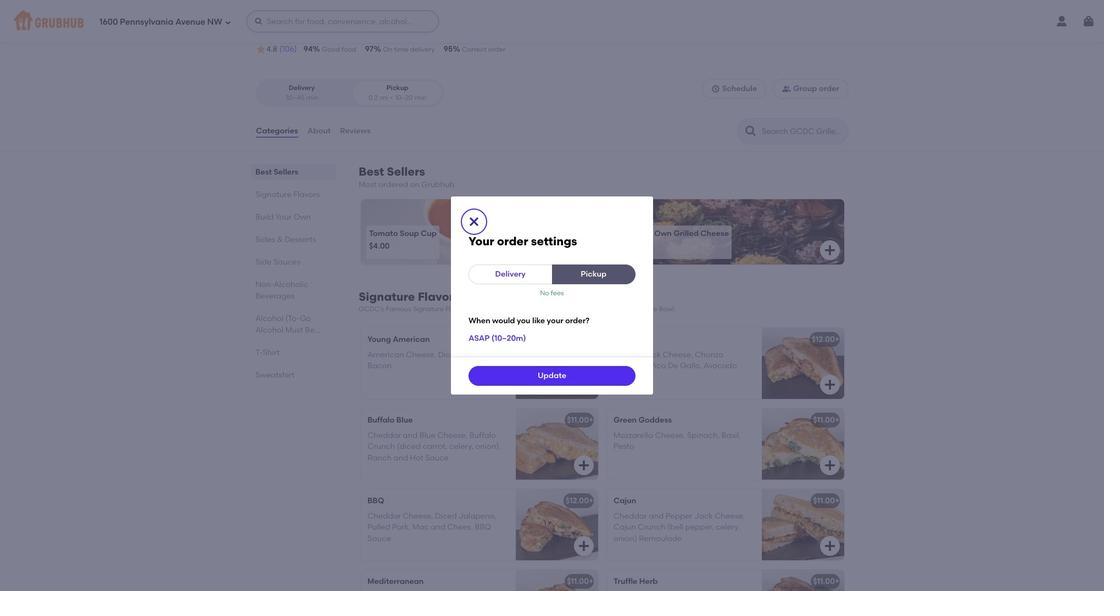 Task type: vqa. For each thing, say whether or not it's contained in the screenshot.
Peanut Butter's butter
no



Task type: locate. For each thing, give the bounding box(es) containing it.
0 vertical spatial diced
[[438, 351, 460, 360]]

side sauces tab
[[255, 257, 332, 268]]

avenue inside button
[[338, 28, 365, 38]]

0 vertical spatial delivery
[[289, 84, 315, 92]]

1 vertical spatial avenue
[[338, 28, 365, 38]]

signature left flavors:
[[413, 306, 444, 313]]

crunch up the remoulade at the bottom
[[638, 523, 666, 533]]

1 vertical spatial signature
[[359, 290, 415, 304]]

build inside tab
[[255, 213, 274, 222]]

$11.00 + for mozzarella cheese, spinach, basil, pesto
[[813, 416, 840, 425]]

1 vertical spatial pennsylvania
[[287, 28, 336, 38]]

1 vertical spatial delivery
[[495, 270, 526, 279]]

0 horizontal spatial avenue
[[175, 17, 205, 27]]

+ for pepper jack cheese, chorizo crumble, pico de gallo, avocado crema
[[835, 335, 840, 344]]

cheddar inside "cheddar and pepper jack cheese, cajun crunch (bell pepper, celery, onion) remoulade"
[[614, 512, 647, 521]]

beverages
[[255, 292, 295, 301]]

0 vertical spatial celery,
[[449, 442, 474, 452]]

diced up chees,
[[435, 512, 457, 521]]

signature up 'famous'
[[359, 290, 415, 304]]

cheddar down buffalo blue
[[368, 431, 401, 441]]

0 vertical spatial $12.00
[[812, 335, 835, 344]]

pennsylvania for 1600
[[120, 17, 173, 27]]

delivery inside button
[[495, 270, 526, 279]]

spinach,
[[687, 431, 720, 441]]

delivery up signature flavors gcdc's famous signature flavors: available as a grilled cheese, patty melt, or mac & cheese bowl.
[[495, 270, 526, 279]]

2 vertical spatial signature
[[413, 306, 444, 313]]

Search GCDC Grilled Cheese Bar search field
[[761, 126, 845, 137]]

ranch
[[368, 454, 392, 463]]

0.2
[[369, 94, 378, 101]]

build up pickup button
[[615, 229, 634, 238]]

order for group
[[819, 84, 840, 93]]

sellers
[[387, 165, 425, 179], [274, 168, 298, 177]]

1 cajun from the top
[[614, 497, 636, 506]]

order right the group
[[819, 84, 840, 93]]

0 horizontal spatial delivery
[[289, 84, 315, 92]]

1 vertical spatial pepper
[[666, 512, 693, 521]]

0 vertical spatial blue
[[396, 416, 413, 425]]

buffalo
[[368, 416, 395, 425], [470, 431, 496, 441]]

0 vertical spatial •
[[384, 28, 387, 38]]

sauce down pulled
[[368, 534, 391, 544]]

$11.00 +
[[567, 416, 594, 425], [813, 416, 840, 425], [813, 497, 840, 506], [567, 577, 594, 587], [813, 577, 840, 587]]

0 vertical spatial pennsylvania
[[120, 17, 173, 27]]

0 vertical spatial pepper
[[614, 351, 641, 360]]

nw inside button
[[367, 28, 381, 38]]

1 horizontal spatial sauce
[[425, 454, 449, 463]]

0 horizontal spatial celery,
[[449, 442, 474, 452]]

buffalo blue image
[[516, 409, 598, 480]]

blue
[[396, 416, 413, 425], [420, 431, 436, 441]]

nw inside main navigation "navigation"
[[207, 17, 222, 27]]

cheddar up 'onion)'
[[614, 512, 647, 521]]

+ for cheddar and pepper jack cheese, cajun crunch (bell pepper, celery, onion) remoulade
[[835, 497, 840, 506]]

0 horizontal spatial $12.00 +
[[566, 497, 594, 506]]

blue up 'carrot,'
[[420, 431, 436, 441]]

pork,
[[392, 523, 411, 533]]

correct
[[462, 46, 487, 53]]

bbq image
[[516, 489, 598, 561]]

sides & desserts tab
[[255, 234, 332, 246]]

option group
[[255, 79, 444, 107]]

sweatshirt
[[255, 371, 295, 380]]

1 horizontal spatial cheese
[[633, 306, 657, 313]]

2 horizontal spatial grilled
[[674, 229, 699, 238]]

sweatshirt tab
[[255, 370, 332, 381]]

1 horizontal spatial mac
[[611, 306, 625, 313]]

2 vertical spatial grilled
[[517, 306, 538, 313]]

0 vertical spatial grilled
[[308, 2, 360, 20]]

mac right or
[[611, 306, 625, 313]]

search icon image
[[744, 125, 758, 138]]

0 horizontal spatial $12.00
[[566, 497, 589, 506]]

1 horizontal spatial sellers
[[387, 165, 425, 179]]

(10–20m)
[[492, 334, 526, 343]]

avenue inside main navigation "navigation"
[[175, 17, 205, 27]]

1 vertical spatial own
[[655, 229, 672, 238]]

pennsylvania inside main navigation "navigation"
[[120, 17, 173, 27]]

0 horizontal spatial sauce
[[368, 534, 391, 544]]

most
[[359, 180, 377, 190]]

own inside tab
[[294, 213, 311, 222]]

0 horizontal spatial •
[[384, 28, 387, 38]]

fees
[[551, 290, 564, 297]]

1 vertical spatial order
[[819, 84, 840, 93]]

main navigation navigation
[[0, 0, 1104, 43]]

1 vertical spatial buffalo
[[470, 431, 496, 441]]

1 vertical spatial &
[[627, 306, 632, 313]]

build your own grilled cheese
[[615, 229, 729, 238]]

build up sides
[[255, 213, 274, 222]]

0 horizontal spatial own
[[294, 213, 311, 222]]

1 vertical spatial build
[[615, 229, 634, 238]]

best for best sellers
[[255, 168, 272, 177]]

0 vertical spatial nw
[[207, 17, 222, 27]]

jack up pepper,
[[695, 512, 713, 521]]

1 horizontal spatial blue
[[420, 431, 436, 441]]

1600 pennsylvania avenue nw
[[99, 17, 222, 27]]

1 vertical spatial $12.00 +
[[566, 497, 594, 506]]

sauce inside cheddar and blue cheese, buffalo crunch (diced carrot, celery, onion), ranch and hot sauce
[[425, 454, 449, 463]]

1 vertical spatial cajun
[[614, 523, 636, 533]]

0 horizontal spatial pepper
[[614, 351, 641, 360]]

2 horizontal spatial your
[[636, 229, 653, 238]]

best inside best sellers most ordered on grubhub
[[359, 165, 384, 179]]

crumble,
[[614, 362, 648, 371]]

1 horizontal spatial min
[[415, 94, 427, 101]]

tab
[[255, 313, 332, 336]]

0 horizontal spatial flavors
[[293, 190, 320, 199]]

update
[[538, 371, 567, 381]]

1 horizontal spatial avenue
[[338, 28, 365, 38]]

1 horizontal spatial pickup
[[581, 270, 607, 279]]

group order
[[794, 84, 840, 93]]

diced inside cheddar cheese, diced jalapeno, pulled pork, mac and chees, bbq sauce
[[435, 512, 457, 521]]

1 horizontal spatial &
[[627, 306, 632, 313]]

sauce inside cheddar cheese, diced jalapeno, pulled pork, mac and chees, bbq sauce
[[368, 534, 391, 544]]

0 vertical spatial mac
[[611, 306, 625, 313]]

1 horizontal spatial celery,
[[716, 523, 740, 533]]

mac inside signature flavors gcdc's famous signature flavors: available as a grilled cheese, patty melt, or mac & cheese bowl.
[[611, 306, 625, 313]]

0 horizontal spatial your
[[276, 213, 292, 222]]

your inside tab
[[276, 213, 292, 222]]

avenue for 1600 pennsylvania avenue nw
[[175, 17, 205, 27]]

0 horizontal spatial nw
[[207, 17, 222, 27]]

min inside delivery 30–45 min
[[306, 94, 318, 101]]

order inside button
[[819, 84, 840, 93]]

own inside button
[[655, 229, 672, 238]]

cheddar for crunch
[[368, 431, 401, 441]]

delivery
[[289, 84, 315, 92], [495, 270, 526, 279]]

pulled
[[368, 523, 390, 533]]

american inside american cheese, diced tomato, bacon
[[368, 351, 404, 360]]

buffalo up the onion),
[[470, 431, 496, 441]]

0 horizontal spatial min
[[306, 94, 318, 101]]

pennsylvania right 1600
[[120, 17, 173, 27]]

1 horizontal spatial buffalo
[[470, 431, 496, 441]]

build for build your own grilled cheese
[[615, 229, 634, 238]]

own for build your own grilled cheese
[[655, 229, 672, 238]]

delivery up 30–45 at the left
[[289, 84, 315, 92]]

signature flavors gcdc's famous signature flavors: available as a grilled cheese, patty melt, or mac & cheese bowl.
[[359, 290, 676, 313]]

buffalo inside cheddar and blue cheese, buffalo crunch (diced carrot, celery, onion), ranch and hot sauce
[[470, 431, 496, 441]]

2 min from the left
[[415, 94, 427, 101]]

0 horizontal spatial build
[[255, 213, 274, 222]]

tomato soup cup $4.00
[[369, 229, 437, 251]]

$12.00
[[812, 335, 835, 344], [566, 497, 589, 506]]

1 vertical spatial bbq
[[475, 523, 491, 533]]

melt,
[[586, 306, 601, 313]]

de
[[668, 362, 678, 371]]

0 vertical spatial crunch
[[368, 442, 395, 452]]

svg image
[[254, 17, 263, 26], [468, 215, 481, 229], [824, 244, 837, 257], [577, 459, 591, 472], [577, 540, 591, 553], [824, 540, 837, 553]]

update button
[[469, 366, 636, 386]]

0 horizontal spatial jack
[[643, 351, 661, 360]]

1 vertical spatial crunch
[[638, 523, 666, 533]]

you
[[517, 317, 531, 326]]

0 vertical spatial pickup
[[386, 84, 409, 92]]

own
[[294, 213, 311, 222], [655, 229, 672, 238]]

1 horizontal spatial your
[[469, 235, 494, 248]]

diced inside american cheese, diced tomato, bacon
[[438, 351, 460, 360]]

about
[[307, 126, 331, 136]]

option group containing delivery 30–45 min
[[255, 79, 444, 107]]

people icon image
[[783, 85, 791, 94]]

1 vertical spatial cheese
[[701, 229, 729, 238]]

sides & desserts
[[255, 235, 316, 245]]

signature flavors tab
[[255, 189, 332, 201]]

1 vertical spatial jack
[[695, 512, 713, 521]]

american up american cheese, diced tomato, bacon
[[393, 335, 430, 344]]

mac inside cheddar cheese, diced jalapeno, pulled pork, mac and chees, bbq sauce
[[413, 523, 429, 533]]

asap (10–20m)
[[469, 334, 526, 343]]

pepper up (bell
[[666, 512, 693, 521]]

signature
[[255, 190, 292, 199], [359, 290, 415, 304], [413, 306, 444, 313]]

best up signature flavors at top
[[255, 168, 272, 177]]

1 vertical spatial diced
[[435, 512, 457, 521]]

0 horizontal spatial mac
[[413, 523, 429, 533]]

1 vertical spatial mac
[[413, 523, 429, 533]]

crunch up ranch at the bottom of the page
[[368, 442, 395, 452]]

tomato,
[[462, 351, 492, 360]]

delivery for delivery
[[495, 270, 526, 279]]

0 vertical spatial flavors
[[293, 190, 320, 199]]

blue up (diced
[[396, 416, 413, 425]]

schedule button
[[702, 79, 767, 99]]

sauce down 'carrot,'
[[425, 454, 449, 463]]

0 vertical spatial &
[[277, 235, 283, 245]]

+
[[835, 335, 840, 344], [589, 416, 594, 425], [835, 416, 840, 425], [589, 497, 594, 506], [835, 497, 840, 506], [589, 577, 594, 587], [835, 577, 840, 587]]

cajun inside "cheddar and pepper jack cheese, cajun crunch (bell pepper, celery, onion) remoulade"
[[614, 523, 636, 533]]

svg image
[[1082, 15, 1096, 28], [225, 19, 231, 26], [711, 85, 720, 94], [577, 244, 591, 257], [577, 378, 591, 392], [824, 378, 837, 392], [824, 459, 837, 472]]

0 horizontal spatial grilled
[[308, 2, 360, 20]]

1730 pennsylvania avenue nw button
[[269, 27, 381, 40]]

0 vertical spatial build
[[255, 213, 274, 222]]

sellers up on
[[387, 165, 425, 179]]

diced for jalapeno,
[[435, 512, 457, 521]]

1 horizontal spatial own
[[655, 229, 672, 238]]

pickup inside the pickup 0.2 mi • 10–20 min
[[386, 84, 409, 92]]

pennsylvania for 1730
[[287, 28, 336, 38]]

393-
[[409, 28, 426, 38]]

celery, right 'carrot,'
[[449, 442, 474, 452]]

order right the correct
[[488, 46, 506, 53]]

2 horizontal spatial cheese
[[701, 229, 729, 238]]

• right mi
[[390, 94, 393, 101]]

signature inside tab
[[255, 190, 292, 199]]

your for build your own
[[276, 213, 292, 222]]

pepper
[[614, 351, 641, 360], [666, 512, 693, 521]]

1 horizontal spatial delivery
[[495, 270, 526, 279]]

jack up pico
[[643, 351, 661, 360]]

good
[[322, 46, 340, 53]]

flavors inside signature flavors gcdc's famous signature flavors: available as a grilled cheese, patty melt, or mac & cheese bowl.
[[418, 290, 460, 304]]

side sauces
[[255, 258, 301, 267]]

sellers up signature flavors at top
[[274, 168, 298, 177]]

and left chees,
[[431, 523, 446, 533]]

mac right pork,
[[413, 523, 429, 533]]

and inside cheddar cheese, diced jalapeno, pulled pork, mac and chees, bbq sauce
[[431, 523, 446, 533]]

2 vertical spatial cheese
[[633, 306, 657, 313]]

1 horizontal spatial •
[[390, 94, 393, 101]]

0 horizontal spatial bbq
[[368, 497, 384, 506]]

1 min from the left
[[306, 94, 318, 101]]

green
[[614, 416, 637, 425]]

flavors for signature flavors gcdc's famous signature flavors: available as a grilled cheese, patty melt, or mac & cheese bowl.
[[418, 290, 460, 304]]

sellers inside best sellers most ordered on grubhub
[[387, 165, 425, 179]]

1 horizontal spatial bbq
[[475, 523, 491, 533]]

0 horizontal spatial best
[[255, 168, 272, 177]]

0 horizontal spatial &
[[277, 235, 283, 245]]

gcdc
[[255, 2, 305, 20]]

as
[[502, 306, 510, 313]]

cheddar cheese, diced jalapeno, pulled pork, mac and chees, bbq sauce
[[368, 512, 497, 544]]

sellers inside tab
[[274, 168, 298, 177]]

diced
[[438, 351, 460, 360], [435, 512, 457, 521]]

& right or
[[627, 306, 632, 313]]

best inside tab
[[255, 168, 272, 177]]

and up the remoulade at the bottom
[[649, 512, 664, 521]]

0 vertical spatial cajun
[[614, 497, 636, 506]]

pennsylvania inside button
[[287, 28, 336, 38]]

group
[[794, 84, 817, 93]]

0 vertical spatial signature
[[255, 190, 292, 199]]

cheese, inside "cheddar and pepper jack cheese, cajun crunch (bell pepper, celery, onion) remoulade"
[[715, 512, 745, 521]]

0 vertical spatial own
[[294, 213, 311, 222]]

schedule
[[722, 84, 757, 93]]

hot
[[410, 454, 424, 463]]

• inside the pickup 0.2 mi • 10–20 min
[[390, 94, 393, 101]]

0 horizontal spatial pennsylvania
[[120, 17, 173, 27]]

97
[[365, 44, 374, 54]]

star icon image
[[255, 44, 266, 55]]

30–45
[[285, 94, 305, 101]]

your
[[547, 317, 563, 326]]

&
[[277, 235, 283, 245], [627, 306, 632, 313]]

bbq up pulled
[[368, 497, 384, 506]]

correct order
[[462, 46, 506, 53]]

$11.00 for cheddar and blue cheese, buffalo crunch (diced carrot, celery, onion), ranch and hot sauce
[[567, 416, 589, 425]]

cheddar up pulled
[[368, 512, 401, 521]]

• left '(202)'
[[384, 28, 387, 38]]

american
[[393, 335, 430, 344], [368, 351, 404, 360]]

1 horizontal spatial crunch
[[638, 523, 666, 533]]

min right 10–20
[[415, 94, 427, 101]]

0 vertical spatial order
[[488, 46, 506, 53]]

pickup up 10–20
[[386, 84, 409, 92]]

1 vertical spatial nw
[[367, 28, 381, 38]]

jack
[[643, 351, 661, 360], [695, 512, 713, 521]]

1 horizontal spatial flavors
[[418, 290, 460, 304]]

reviews
[[340, 126, 371, 136]]

delivery inside delivery 30–45 min
[[289, 84, 315, 92]]

tomato
[[369, 229, 398, 238]]

(diced
[[397, 442, 421, 452]]

flavors up flavors:
[[418, 290, 460, 304]]

best for best sellers most ordered on grubhub
[[359, 165, 384, 179]]

cheddar inside cheddar cheese, diced jalapeno, pulled pork, mac and chees, bbq sauce
[[368, 512, 401, 521]]

cheese, inside pepper jack cheese, chorizo crumble, pico de gallo, avocado crema
[[663, 351, 693, 360]]

& inside signature flavors gcdc's famous signature flavors: available as a grilled cheese, patty melt, or mac & cheese bowl.
[[627, 306, 632, 313]]

pepper up 'crumble,'
[[614, 351, 641, 360]]

0 horizontal spatial sellers
[[274, 168, 298, 177]]

pesto
[[614, 442, 634, 452]]

2 cajun from the top
[[614, 523, 636, 533]]

min right 30–45 at the left
[[306, 94, 318, 101]]

1 horizontal spatial jack
[[695, 512, 713, 521]]

flavors up build your own tab
[[293, 190, 320, 199]]

signature flavors
[[255, 190, 320, 199]]

flavors inside signature flavors tab
[[293, 190, 320, 199]]

1 vertical spatial blue
[[420, 431, 436, 441]]

your
[[276, 213, 292, 222], [636, 229, 653, 238], [469, 235, 494, 248]]

categories
[[256, 126, 298, 136]]

bbq down jalapeno,
[[475, 523, 491, 533]]

1 vertical spatial sauce
[[368, 534, 391, 544]]

0 horizontal spatial pickup
[[386, 84, 409, 92]]

0 vertical spatial buffalo
[[368, 416, 395, 425]]

+ for mozzarella cheese, spinach, basil, pesto
[[835, 416, 840, 425]]

mac
[[611, 306, 625, 313], [413, 523, 429, 533]]

and
[[403, 431, 418, 441], [393, 454, 408, 463], [649, 512, 664, 521], [431, 523, 446, 533]]

grilled inside build your own grilled cheese button
[[674, 229, 699, 238]]

cheddar inside cheddar and blue cheese, buffalo crunch (diced carrot, celery, onion), ranch and hot sauce
[[368, 431, 401, 441]]

1 horizontal spatial build
[[615, 229, 634, 238]]

diced left tomato,
[[438, 351, 460, 360]]

pickup inside button
[[581, 270, 607, 279]]

american up "bacon"
[[368, 351, 404, 360]]

0 vertical spatial avenue
[[175, 17, 205, 27]]

$12.00 + for cheddar cheese, diced jalapeno, pulled pork, mac and chees, bbq sauce
[[566, 497, 594, 506]]

$12.00 + for pepper jack cheese, chorizo crumble, pico de gallo, avocado crema
[[812, 335, 840, 344]]

order?
[[565, 317, 590, 326]]

& right sides
[[277, 235, 283, 245]]

cheddar for cajun
[[614, 512, 647, 521]]

non-alcoholic beverages
[[255, 280, 308, 301]]

cheese,
[[540, 306, 566, 313], [406, 351, 436, 360], [663, 351, 693, 360], [437, 431, 468, 441], [655, 431, 685, 441], [403, 512, 433, 521], [715, 512, 745, 521]]

signature down best sellers
[[255, 190, 292, 199]]

1 horizontal spatial grilled
[[517, 306, 538, 313]]

pickup up melt,
[[581, 270, 607, 279]]

delivery for delivery 30–45 min
[[289, 84, 315, 92]]

$11.00
[[567, 416, 589, 425], [813, 416, 835, 425], [813, 497, 835, 506], [567, 577, 589, 587], [813, 577, 835, 587]]

1 horizontal spatial pepper
[[666, 512, 693, 521]]

cheese, inside cheddar and blue cheese, buffalo crunch (diced carrot, celery, onion), ranch and hot sauce
[[437, 431, 468, 441]]

celery, right pepper,
[[716, 523, 740, 533]]

0 vertical spatial jack
[[643, 351, 661, 360]]

2 vertical spatial order
[[497, 235, 528, 248]]

build inside button
[[615, 229, 634, 238]]

your inside button
[[636, 229, 653, 238]]

sellers for best sellers
[[274, 168, 298, 177]]

grubhub
[[421, 180, 455, 190]]

best up most
[[359, 165, 384, 179]]

buffalo up ranch at the bottom of the page
[[368, 416, 395, 425]]

crunch
[[368, 442, 395, 452], [638, 523, 666, 533]]

famous
[[386, 306, 411, 313]]

order up delivery button
[[497, 235, 528, 248]]

non-alcoholic beverages tab
[[255, 279, 332, 302]]

diced for tomato,
[[438, 351, 460, 360]]

nw for 1730 pennsylvania avenue nw
[[367, 28, 381, 38]]

order
[[488, 46, 506, 53], [819, 84, 840, 93], [497, 235, 528, 248]]

pennsylvania up 94
[[287, 28, 336, 38]]

southwest image
[[762, 328, 844, 399]]



Task type: describe. For each thing, give the bounding box(es) containing it.
(bell
[[667, 523, 684, 533]]

mediterranean image
[[516, 570, 598, 592]]

crunch inside cheddar and blue cheese, buffalo crunch (diced carrot, celery, onion), ranch and hot sauce
[[368, 442, 395, 452]]

(202) 393-4232 button
[[389, 28, 443, 39]]

your for build your own grilled cheese
[[636, 229, 653, 238]]

build your own grilled cheese button
[[607, 200, 844, 265]]

cheese inside signature flavors gcdc's famous signature flavors: available as a grilled cheese, patty melt, or mac & cheese bowl.
[[633, 306, 657, 313]]

food
[[342, 46, 356, 53]]

when
[[469, 317, 490, 326]]

best sellers tab
[[255, 167, 332, 178]]

avocado
[[704, 362, 737, 371]]

cheddar and blue cheese, buffalo crunch (diced carrot, celery, onion), ranch and hot sauce
[[368, 431, 501, 463]]

young
[[368, 335, 391, 344]]

or
[[603, 306, 609, 313]]

order for your
[[497, 235, 528, 248]]

0 vertical spatial cheese
[[363, 2, 420, 20]]

chorizo
[[695, 351, 724, 360]]

on
[[383, 46, 393, 53]]

carrot,
[[423, 442, 448, 452]]

& inside tab
[[277, 235, 283, 245]]

4232
[[426, 28, 443, 38]]

american cheese, diced tomato, bacon
[[368, 351, 492, 371]]

young american image
[[516, 328, 598, 399]]

mi
[[380, 94, 388, 101]]

onion)
[[614, 534, 637, 544]]

1730 pennsylvania avenue nw
[[269, 28, 381, 38]]

$12.00 for pepper jack cheese, chorizo crumble, pico de gallo, avocado crema
[[812, 335, 835, 344]]

pepper,
[[685, 523, 714, 533]]

mozzarella
[[614, 431, 653, 441]]

gcdc's
[[359, 306, 384, 313]]

0 vertical spatial american
[[393, 335, 430, 344]]

cajun image
[[762, 489, 844, 561]]

10–20
[[395, 94, 413, 101]]

0 vertical spatial bbq
[[368, 497, 384, 506]]

truffle herb image
[[762, 570, 844, 592]]

on
[[410, 180, 420, 190]]

time
[[394, 46, 409, 53]]

(202)
[[389, 28, 407, 38]]

shirt
[[263, 348, 280, 358]]

1730
[[269, 28, 285, 38]]

flavors:
[[446, 306, 470, 313]]

t-
[[255, 348, 263, 358]]

flavors for signature flavors
[[293, 190, 320, 199]]

categories button
[[255, 112, 299, 151]]

desserts
[[285, 235, 316, 245]]

pepper inside "cheddar and pepper jack cheese, cajun crunch (bell pepper, celery, onion) remoulade"
[[666, 512, 693, 521]]

4.8
[[266, 45, 277, 54]]

+ for cheddar and blue cheese, buffalo crunch (diced carrot, celery, onion), ranch and hot sauce
[[589, 416, 594, 425]]

t-shirt tab
[[255, 347, 332, 359]]

build for build your own
[[255, 213, 274, 222]]

nw for 1600 pennsylvania avenue nw
[[207, 17, 222, 27]]

pickup for pickup
[[581, 270, 607, 279]]

chees,
[[447, 523, 473, 533]]

blue inside cheddar and blue cheese, buffalo crunch (diced carrot, celery, onion), ranch and hot sauce
[[420, 431, 436, 441]]

truffle
[[614, 577, 638, 587]]

gallo,
[[680, 362, 702, 371]]

signature for signature flavors gcdc's famous signature flavors: available as a grilled cheese, patty melt, or mac & cheese bowl.
[[359, 290, 415, 304]]

$11.00 + for cheddar and pepper jack cheese, cajun crunch (bell pepper, celery, onion) remoulade
[[813, 497, 840, 506]]

goddess
[[639, 416, 672, 425]]

bacon
[[368, 362, 392, 371]]

delivery button
[[469, 265, 552, 285]]

settings
[[531, 235, 577, 248]]

jalapeno,
[[459, 512, 497, 521]]

available
[[471, 306, 501, 313]]

pico
[[650, 362, 666, 371]]

best sellers most ordered on grubhub
[[359, 165, 455, 190]]

side
[[255, 258, 272, 267]]

cheese, inside american cheese, diced tomato, bacon
[[406, 351, 436, 360]]

cheese inside button
[[701, 229, 729, 238]]

bar
[[424, 2, 451, 20]]

cheese, inside mozzarella cheese, spinach, basil, pesto
[[655, 431, 685, 441]]

gcdc grilled cheese bar
[[255, 2, 451, 20]]

svg image inside schedule button
[[711, 85, 720, 94]]

order for correct
[[488, 46, 506, 53]]

no fees
[[540, 290, 564, 297]]

avenue for 1730 pennsylvania avenue nw
[[338, 28, 365, 38]]

min inside the pickup 0.2 mi • 10–20 min
[[415, 94, 427, 101]]

celery, inside "cheddar and pepper jack cheese, cajun crunch (bell pepper, celery, onion) remoulade"
[[716, 523, 740, 533]]

$11.00 for mozzarella cheese, spinach, basil, pesto
[[813, 416, 835, 425]]

pickup for pickup 0.2 mi • 10–20 min
[[386, 84, 409, 92]]

buffalo blue
[[368, 416, 413, 425]]

svg image inside main navigation "navigation"
[[254, 17, 263, 26]]

a
[[511, 306, 516, 313]]

delivery 30–45 min
[[285, 84, 318, 101]]

signature for signature flavors
[[255, 190, 292, 199]]

celery, inside cheddar and blue cheese, buffalo crunch (diced carrot, celery, onion), ranch and hot sauce
[[449, 442, 474, 452]]

when would you like your order?
[[469, 317, 590, 326]]

asap (10–20m) button
[[469, 329, 526, 349]]

$12.00 for cheddar cheese, diced jalapeno, pulled pork, mac and chees, bbq sauce
[[566, 497, 589, 506]]

build your own tab
[[255, 212, 332, 223]]

t-shirt
[[255, 348, 280, 358]]

crunch inside "cheddar and pepper jack cheese, cajun crunch (bell pepper, celery, onion) remoulade"
[[638, 523, 666, 533]]

own for build your own
[[294, 213, 311, 222]]

like
[[532, 317, 545, 326]]

(106)
[[280, 44, 297, 54]]

on time delivery
[[383, 46, 435, 53]]

95
[[444, 44, 453, 54]]

soup
[[400, 229, 419, 238]]

1600
[[99, 17, 118, 27]]

$11.00 for cheddar and pepper jack cheese, cajun crunch (bell pepper, celery, onion) remoulade
[[813, 497, 835, 506]]

0 horizontal spatial buffalo
[[368, 416, 395, 425]]

green goddess image
[[762, 409, 844, 480]]

would
[[492, 317, 515, 326]]

cheese, inside signature flavors gcdc's famous signature flavors: available as a grilled cheese, patty melt, or mac & cheese bowl.
[[540, 306, 566, 313]]

pepper inside pepper jack cheese, chorizo crumble, pico de gallo, avocado crema
[[614, 351, 641, 360]]

$11.00 + for cheddar and blue cheese, buffalo crunch (diced carrot, celery, onion), ranch and hot sauce
[[567, 416, 594, 425]]

and inside "cheddar and pepper jack cheese, cajun crunch (bell pepper, celery, onion) remoulade"
[[649, 512, 664, 521]]

sellers for best sellers most ordered on grubhub
[[387, 165, 425, 179]]

sauces
[[273, 258, 301, 267]]

cheddar and pepper jack cheese, cajun crunch (bell pepper, celery, onion) remoulade
[[614, 512, 745, 544]]

cheese, inside cheddar cheese, diced jalapeno, pulled pork, mac and chees, bbq sauce
[[403, 512, 433, 521]]

truffle herb
[[614, 577, 658, 587]]

jack inside pepper jack cheese, chorizo crumble, pico de gallo, avocado crema
[[643, 351, 661, 360]]

onion),
[[476, 442, 501, 452]]

$4.00
[[369, 242, 390, 251]]

grilled inside signature flavors gcdc's famous signature flavors: available as a grilled cheese, patty melt, or mac & cheese bowl.
[[517, 306, 538, 313]]

no
[[540, 290, 549, 297]]

herb
[[639, 577, 658, 587]]

bbq inside cheddar cheese, diced jalapeno, pulled pork, mac and chees, bbq sauce
[[475, 523, 491, 533]]

about button
[[307, 112, 331, 151]]

pepper jack cheese, chorizo crumble, pico de gallo, avocado crema
[[614, 351, 737, 382]]

young american
[[368, 335, 430, 344]]

non-
[[255, 280, 274, 290]]

jack inside "cheddar and pepper jack cheese, cajun crunch (bell pepper, celery, onion) remoulade"
[[695, 512, 713, 521]]

cup
[[421, 229, 437, 238]]

reviews button
[[340, 112, 371, 151]]

cheddar for pork,
[[368, 512, 401, 521]]

and up (diced
[[403, 431, 418, 441]]

ordered
[[379, 180, 408, 190]]

subscription pass image
[[255, 29, 267, 38]]

+ for cheddar cheese, diced jalapeno, pulled pork, mac and chees, bbq sauce
[[589, 497, 594, 506]]

basil,
[[722, 431, 741, 441]]

sides
[[255, 235, 275, 245]]

alcoholic
[[274, 280, 308, 290]]

and down (diced
[[393, 454, 408, 463]]

asap
[[469, 334, 490, 343]]



